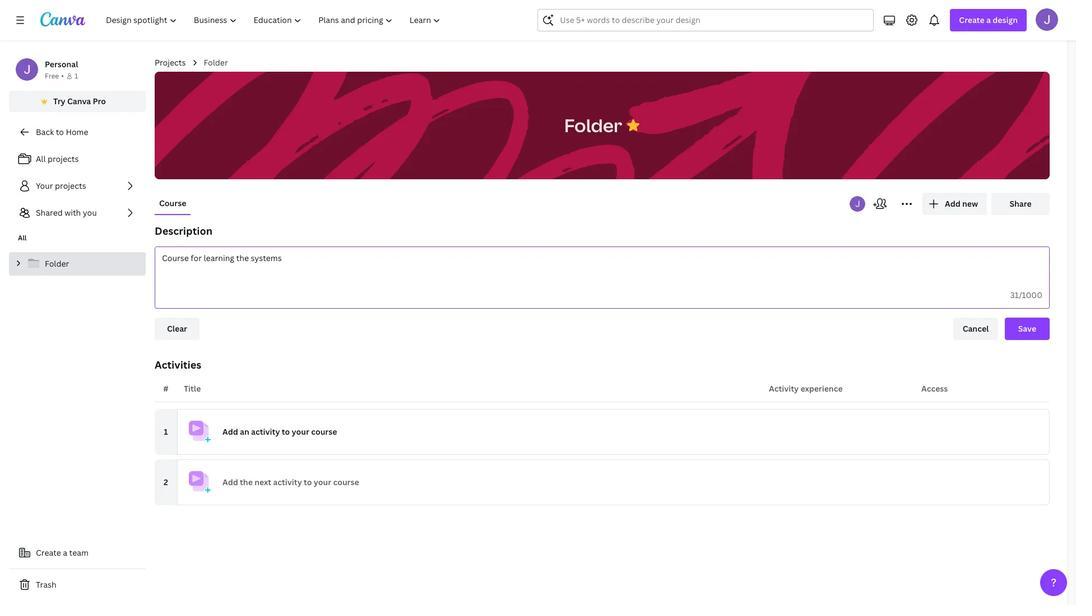Task type: locate. For each thing, give the bounding box(es) containing it.
0 vertical spatial create
[[959, 15, 985, 25]]

trash link
[[9, 574, 146, 596]]

0 vertical spatial all
[[36, 154, 46, 164]]

0 vertical spatial your
[[292, 427, 309, 437]]

all
[[36, 154, 46, 164], [18, 233, 27, 243]]

create left design
[[959, 15, 985, 25]]

try canva pro
[[53, 96, 106, 107]]

create
[[959, 15, 985, 25], [36, 548, 61, 558]]

share
[[1010, 198, 1032, 209]]

create inside create a design dropdown button
[[959, 15, 985, 25]]

add new button
[[923, 193, 987, 215]]

create a team button
[[9, 542, 146, 565]]

folder link down shared with you link
[[9, 252, 146, 276]]

0 horizontal spatial your
[[292, 427, 309, 437]]

0 horizontal spatial folder link
[[9, 252, 146, 276]]

1 vertical spatial folder
[[564, 113, 622, 137]]

all projects
[[36, 154, 79, 164]]

canva
[[67, 96, 91, 107]]

a inside dropdown button
[[987, 15, 991, 25]]

0 vertical spatial a
[[987, 15, 991, 25]]

projects down back to home
[[48, 154, 79, 164]]

1 horizontal spatial all
[[36, 154, 46, 164]]

folder inside button
[[564, 113, 622, 137]]

title
[[184, 383, 201, 394]]

with
[[65, 207, 81, 218]]

course
[[311, 427, 337, 437], [333, 477, 359, 488]]

folder
[[204, 57, 228, 68], [564, 113, 622, 137], [45, 258, 69, 269]]

1 vertical spatial a
[[63, 548, 67, 558]]

create inside create a team button
[[36, 548, 61, 558]]

a inside button
[[63, 548, 67, 558]]

projects link
[[155, 57, 186, 69]]

1 horizontal spatial create
[[959, 15, 985, 25]]

0 horizontal spatial create
[[36, 548, 61, 558]]

add for add an activity to your course
[[223, 427, 238, 437]]

0 vertical spatial activity
[[251, 427, 280, 437]]

folder for folder link to the right
[[204, 57, 228, 68]]

2 vertical spatial to
[[304, 477, 312, 488]]

1 vertical spatial all
[[18, 233, 27, 243]]

jacob simon image
[[1036, 8, 1058, 31]]

top level navigation element
[[99, 9, 450, 31]]

1
[[74, 71, 78, 81], [164, 427, 168, 437]]

create for create a design
[[959, 15, 985, 25]]

a
[[987, 15, 991, 25], [63, 548, 67, 558]]

1 vertical spatial create
[[36, 548, 61, 558]]

share button
[[992, 193, 1050, 215]]

shared with you
[[36, 207, 97, 218]]

0 vertical spatial folder
[[204, 57, 228, 68]]

0 horizontal spatial all
[[18, 233, 27, 243]]

activity right an
[[251, 427, 280, 437]]

to right back at the left top of the page
[[56, 127, 64, 137]]

team
[[69, 548, 89, 558]]

1 vertical spatial your
[[314, 477, 331, 488]]

2 vertical spatial add
[[223, 477, 238, 488]]

1 down "#"
[[164, 427, 168, 437]]

1 horizontal spatial to
[[282, 427, 290, 437]]

list
[[9, 148, 146, 224]]

personal
[[45, 59, 78, 70]]

a left design
[[987, 15, 991, 25]]

your
[[292, 427, 309, 437], [314, 477, 331, 488]]

1 vertical spatial course
[[333, 477, 359, 488]]

a left team
[[63, 548, 67, 558]]

projects
[[155, 57, 186, 68]]

list containing all projects
[[9, 148, 146, 224]]

2
[[164, 477, 168, 488]]

0 vertical spatial course
[[311, 427, 337, 437]]

projects right the 'your'
[[55, 181, 86, 191]]

•
[[61, 71, 64, 81]]

all projects link
[[9, 148, 146, 170]]

add left the
[[223, 477, 238, 488]]

all for all
[[18, 233, 27, 243]]

0 horizontal spatial a
[[63, 548, 67, 558]]

an
[[240, 427, 249, 437]]

0 vertical spatial projects
[[48, 154, 79, 164]]

your
[[36, 181, 53, 191]]

0 horizontal spatial 1
[[74, 71, 78, 81]]

31
[[1010, 290, 1019, 300]]

Search search field
[[560, 10, 852, 31]]

0 vertical spatial add
[[945, 198, 961, 209]]

add
[[945, 198, 961, 209], [223, 427, 238, 437], [223, 477, 238, 488]]

1 vertical spatial projects
[[55, 181, 86, 191]]

cancel button
[[954, 318, 998, 340]]

to right the next
[[304, 477, 312, 488]]

folder link right projects link
[[204, 57, 228, 69]]

shared with you link
[[9, 202, 146, 224]]

0 vertical spatial 1
[[74, 71, 78, 81]]

projects
[[48, 154, 79, 164], [55, 181, 86, 191]]

0 horizontal spatial folder
[[45, 258, 69, 269]]

1 horizontal spatial a
[[987, 15, 991, 25]]

create left team
[[36, 548, 61, 558]]

activity
[[251, 427, 280, 437], [273, 477, 302, 488]]

pro
[[93, 96, 106, 107]]

add the next activity to your course
[[223, 477, 359, 488]]

activities
[[155, 358, 201, 372]]

1 vertical spatial 1
[[164, 427, 168, 437]]

course
[[159, 198, 186, 209]]

0 vertical spatial folder link
[[204, 57, 228, 69]]

1 horizontal spatial folder
[[204, 57, 228, 68]]

2 horizontal spatial folder
[[564, 113, 622, 137]]

activity right the next
[[273, 477, 302, 488]]

add left new
[[945, 198, 961, 209]]

1 vertical spatial to
[[282, 427, 290, 437]]

None search field
[[538, 9, 874, 31]]

1 vertical spatial folder link
[[9, 252, 146, 276]]

add left an
[[223, 427, 238, 437]]

to right an
[[282, 427, 290, 437]]

free •
[[45, 71, 64, 81]]

folder link
[[204, 57, 228, 69], [9, 252, 146, 276]]

activity inside dropdown button
[[251, 427, 280, 437]]

home
[[66, 127, 88, 137]]

to
[[56, 127, 64, 137], [282, 427, 290, 437], [304, 477, 312, 488]]

all for all projects
[[36, 154, 46, 164]]

1 right •
[[74, 71, 78, 81]]

1 vertical spatial add
[[223, 427, 238, 437]]

0 vertical spatial to
[[56, 127, 64, 137]]

the
[[240, 477, 253, 488]]

#
[[163, 383, 169, 394]]

your projects
[[36, 181, 86, 191]]

add an activity to your course button
[[177, 409, 1050, 455]]



Task type: describe. For each thing, give the bounding box(es) containing it.
back to home link
[[9, 121, 146, 144]]

folder button
[[559, 108, 628, 143]]

next
[[255, 477, 271, 488]]

back to home
[[36, 127, 88, 137]]

try
[[53, 96, 65, 107]]

your projects link
[[9, 175, 146, 197]]

course button
[[155, 193, 191, 214]]

clear
[[167, 323, 187, 334]]

access
[[922, 383, 948, 394]]

activity
[[769, 383, 799, 394]]

cancel
[[963, 323, 989, 334]]

course inside dropdown button
[[311, 427, 337, 437]]

you
[[83, 207, 97, 218]]

free
[[45, 71, 59, 81]]

add an activity to your course
[[223, 427, 337, 437]]

your inside dropdown button
[[292, 427, 309, 437]]

create a team
[[36, 548, 89, 558]]

save
[[1019, 323, 1037, 334]]

trash
[[36, 580, 56, 590]]

add new
[[945, 198, 978, 209]]

projects for all projects
[[48, 154, 79, 164]]

add for add new
[[945, 198, 961, 209]]

create for create a team
[[36, 548, 61, 558]]

1000
[[1022, 290, 1043, 300]]

1 horizontal spatial your
[[314, 477, 331, 488]]

back
[[36, 127, 54, 137]]

save button
[[1005, 318, 1050, 340]]

create a design button
[[950, 9, 1027, 31]]

clear button
[[155, 318, 200, 340]]

2 vertical spatial folder
[[45, 258, 69, 269]]

a for design
[[987, 15, 991, 25]]

31 out of 1,000 characters used element
[[1010, 290, 1043, 300]]

create a design
[[959, 15, 1018, 25]]

2 horizontal spatial to
[[304, 477, 312, 488]]

new
[[963, 198, 978, 209]]

folder for 'folder' button
[[564, 113, 622, 137]]

add for add the next activity to your course
[[223, 477, 238, 488]]

description
[[155, 224, 212, 238]]

to inside dropdown button
[[282, 427, 290, 437]]

1 horizontal spatial 1
[[164, 427, 168, 437]]

a for team
[[63, 548, 67, 558]]

activity experience
[[769, 383, 843, 394]]

31 / 1000
[[1010, 290, 1043, 300]]

1 vertical spatial activity
[[273, 477, 302, 488]]

projects for your projects
[[55, 181, 86, 191]]

1 horizontal spatial folder link
[[204, 57, 228, 69]]

try canva pro button
[[9, 91, 146, 112]]

design
[[993, 15, 1018, 25]]

/
[[1019, 290, 1022, 300]]

Add a description to help team members understand what this course is about. text field
[[155, 247, 1049, 283]]

0 horizontal spatial to
[[56, 127, 64, 137]]

shared
[[36, 207, 63, 218]]

experience
[[801, 383, 843, 394]]



Task type: vqa. For each thing, say whether or not it's contained in the screenshot.
row
no



